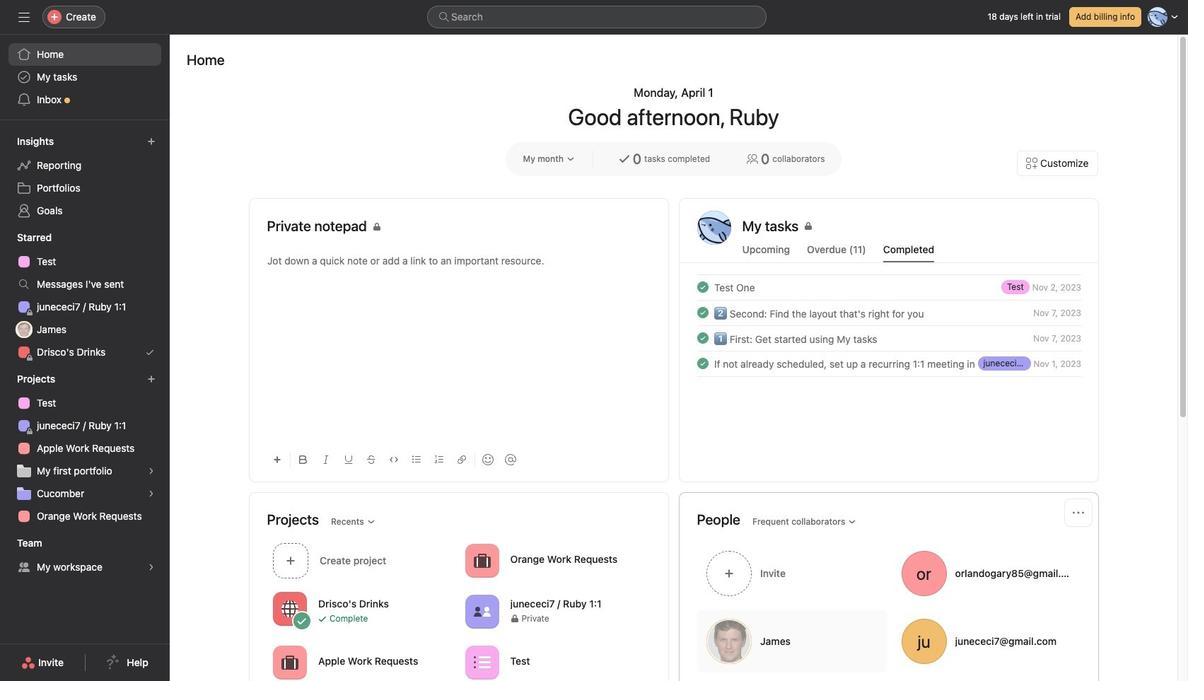 Task type: describe. For each thing, give the bounding box(es) containing it.
4 list item from the top
[[680, 351, 1098, 376]]

see details, my first portfolio image
[[147, 467, 156, 475]]

insert an object image
[[273, 455, 281, 464]]

3 completed checkbox from the top
[[694, 355, 711, 372]]

briefcase image
[[281, 654, 298, 671]]

new insights image
[[147, 137, 156, 146]]

starred element
[[0, 225, 170, 366]]

strikethrough image
[[367, 455, 375, 464]]

completed image for 3rd completed checkbox from the bottom of the page
[[694, 304, 711, 321]]

1 list item from the top
[[680, 274, 1098, 300]]

view profile image
[[697, 211, 731, 245]]

1 completed checkbox from the top
[[694, 304, 711, 321]]

insights element
[[0, 129, 170, 225]]

projects element
[[0, 366, 170, 530]]

link image
[[457, 455, 466, 464]]

3 list item from the top
[[680, 325, 1098, 351]]

new project or portfolio image
[[147, 375, 156, 383]]

see details, cucomber image
[[147, 489, 156, 498]]

bulleted list image
[[412, 455, 420, 464]]

hide sidebar image
[[18, 11, 30, 23]]

bold image
[[299, 455, 307, 464]]

see details, my workspace image
[[147, 563, 156, 571]]



Task type: locate. For each thing, give the bounding box(es) containing it.
briefcase image
[[473, 552, 490, 569]]

code image
[[389, 455, 398, 464]]

at mention image
[[505, 454, 516, 465]]

Completed checkbox
[[694, 279, 711, 296]]

numbered list image
[[435, 455, 443, 464]]

4 completed image from the top
[[694, 355, 711, 372]]

underline image
[[344, 455, 353, 464]]

teams element
[[0, 530, 170, 581]]

0 vertical spatial completed checkbox
[[694, 304, 711, 321]]

2 vertical spatial completed checkbox
[[694, 355, 711, 372]]

2 list item from the top
[[680, 300, 1098, 325]]

list image
[[473, 654, 490, 671]]

2 completed image from the top
[[694, 304, 711, 321]]

1 completed image from the top
[[694, 279, 711, 296]]

actions image
[[1073, 507, 1084, 518]]

completed image
[[694, 279, 711, 296], [694, 304, 711, 321], [694, 330, 711, 347], [694, 355, 711, 372]]

globe image
[[281, 600, 298, 617]]

italics image
[[321, 455, 330, 464]]

2 completed checkbox from the top
[[694, 330, 711, 347]]

completed image for completed option
[[694, 279, 711, 296]]

completed image for third completed checkbox from the top
[[694, 355, 711, 372]]

1 vertical spatial completed checkbox
[[694, 330, 711, 347]]

3 completed image from the top
[[694, 330, 711, 347]]

list item
[[680, 274, 1098, 300], [680, 300, 1098, 325], [680, 325, 1098, 351], [680, 351, 1098, 376]]

people image
[[473, 603, 490, 620]]

completed image for second completed checkbox from the bottom of the page
[[694, 330, 711, 347]]

toolbar
[[267, 443, 650, 475]]

list box
[[427, 6, 767, 28]]

Completed checkbox
[[694, 304, 711, 321], [694, 330, 711, 347], [694, 355, 711, 372]]

global element
[[0, 35, 170, 120]]

emoji image
[[482, 454, 493, 465]]



Task type: vqa. For each thing, say whether or not it's contained in the screenshot.
Hide sidebar icon on the left top of page
yes



